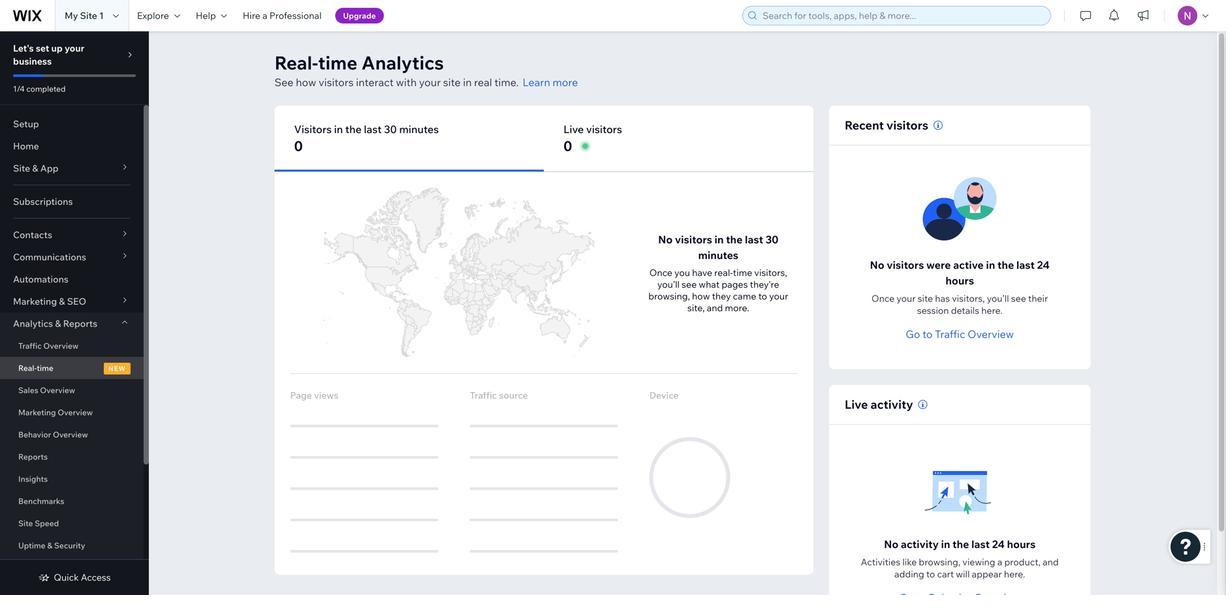 Task type: vqa. For each thing, say whether or not it's contained in the screenshot.
'Online Courses' link
no



Task type: locate. For each thing, give the bounding box(es) containing it.
marketing up behavior
[[18, 408, 56, 418]]

1 vertical spatial time
[[733, 267, 752, 279]]

1 vertical spatial marketing
[[18, 408, 56, 418]]

once
[[650, 267, 673, 279], [872, 293, 895, 304]]

activity
[[871, 397, 913, 412], [901, 538, 939, 551]]

0 vertical spatial hours
[[946, 274, 974, 287]]

& right uptime
[[47, 541, 52, 551]]

viewing
[[963, 557, 996, 568]]

my
[[65, 10, 78, 21]]

in right visitors
[[334, 123, 343, 136]]

visitors, inside no visitors were active in the last 24 hours once your site has visitors, you'll see their session details here.
[[952, 293, 985, 304]]

1 vertical spatial 30
[[766, 233, 779, 246]]

marketing down automations
[[13, 296, 57, 307]]

last up 'they're'
[[745, 233, 763, 246]]

1 vertical spatial activity
[[901, 538, 939, 551]]

&
[[32, 163, 38, 174], [59, 296, 65, 307], [55, 318, 61, 329], [47, 541, 52, 551]]

1 vertical spatial see
[[1011, 293, 1026, 304]]

0 horizontal spatial time
[[37, 363, 53, 373]]

1 vertical spatial how
[[692, 291, 710, 302]]

browsing, up cart at the bottom of page
[[919, 557, 961, 568]]

details
[[951, 305, 979, 316]]

once left you
[[650, 267, 673, 279]]

real- up see
[[275, 51, 318, 74]]

upgrade button
[[335, 8, 384, 24]]

your inside no visitors were active in the last 24 hours once your site has visitors, you'll see their session details here.
[[897, 293, 916, 304]]

overview up marketing overview
[[40, 386, 75, 395]]

0 horizontal spatial 0
[[294, 137, 303, 155]]

2 vertical spatial no
[[884, 538, 899, 551]]

& for marketing
[[59, 296, 65, 307]]

here. down product,
[[1004, 569, 1025, 580]]

0 vertical spatial here.
[[982, 305, 1003, 316]]

you'll
[[658, 279, 680, 290], [987, 293, 1009, 304]]

0 horizontal spatial traffic
[[18, 341, 42, 351]]

0 down live visitors
[[564, 137, 572, 155]]

in inside no visitors were active in the last 24 hours once your site has visitors, you'll see their session details here.
[[986, 259, 995, 272]]

has
[[935, 293, 950, 304]]

marketing overview
[[18, 408, 93, 418]]

0 vertical spatial you'll
[[658, 279, 680, 290]]

hours down active
[[946, 274, 974, 287]]

1 vertical spatial and
[[1043, 557, 1059, 568]]

real-
[[275, 51, 318, 74], [18, 363, 37, 373]]

0 vertical spatial and
[[707, 302, 723, 314]]

1 horizontal spatial 0
[[564, 137, 572, 155]]

last up 'viewing'
[[972, 538, 990, 551]]

here. for recent visitors
[[982, 305, 1003, 316]]

a
[[262, 10, 267, 21], [998, 557, 1003, 568]]

visitors,
[[754, 267, 787, 279], [952, 293, 985, 304]]

site inside 'real-time analytics see how visitors interact with your site in real time. learn more'
[[443, 76, 461, 89]]

to down 'they're'
[[759, 291, 767, 302]]

uptime & security link
[[0, 535, 144, 557]]

0 vertical spatial browsing,
[[649, 291, 690, 302]]

2 vertical spatial to
[[927, 569, 935, 580]]

1 horizontal spatial once
[[872, 293, 895, 304]]

real- for real-time analytics see how visitors interact with your site in real time. learn more
[[275, 51, 318, 74]]

2 horizontal spatial time
[[733, 267, 752, 279]]

0 horizontal spatial live
[[564, 123, 584, 136]]

30 inside visitors in the last 30 minutes 0
[[384, 123, 397, 136]]

0 vertical spatial to
[[759, 291, 767, 302]]

0 horizontal spatial real-
[[18, 363, 37, 373]]

time up the pages
[[733, 267, 752, 279]]

more
[[553, 76, 578, 89]]

overview for behavior overview
[[53, 430, 88, 440]]

you'll left their
[[987, 293, 1009, 304]]

site up session
[[918, 293, 933, 304]]

24 inside no activity in the last 24 hours activities like browsing, viewing a product, and adding to cart will appear here.
[[992, 538, 1005, 551]]

tab list containing 0
[[275, 106, 814, 172]]

sales overview
[[18, 386, 75, 395]]

the up 'viewing'
[[953, 538, 969, 551]]

see
[[275, 76, 294, 89]]

overview for traffic overview
[[43, 341, 79, 351]]

overview
[[968, 328, 1014, 341], [43, 341, 79, 351], [40, 386, 75, 395], [58, 408, 93, 418], [53, 430, 88, 440]]

site inside site speed link
[[18, 519, 33, 529]]

time up interact
[[318, 51, 358, 74]]

1 horizontal spatial 24
[[1037, 259, 1050, 272]]

1 horizontal spatial visitors,
[[952, 293, 985, 304]]

1 vertical spatial live
[[845, 397, 868, 412]]

help button
[[188, 0, 235, 31]]

subscriptions link
[[0, 191, 144, 213]]

1 vertical spatial real-
[[18, 363, 37, 373]]

1 vertical spatial browsing,
[[919, 557, 961, 568]]

1 horizontal spatial time
[[318, 51, 358, 74]]

0 vertical spatial 30
[[384, 123, 397, 136]]

visitors, up details
[[952, 293, 985, 304]]

0 horizontal spatial 30
[[384, 123, 397, 136]]

1 horizontal spatial real-
[[275, 51, 318, 74]]

real-
[[714, 267, 733, 279]]

you
[[675, 267, 690, 279]]

1 vertical spatial reports
[[18, 452, 48, 462]]

0 horizontal spatial visitors,
[[754, 267, 787, 279]]

a right hire
[[262, 10, 267, 21]]

& left app
[[32, 163, 38, 174]]

hours up product,
[[1007, 538, 1036, 551]]

minutes inside visitors in the last 30 minutes 0
[[399, 123, 439, 136]]

1 vertical spatial you'll
[[987, 293, 1009, 304]]

recent
[[845, 118, 884, 133]]

and
[[707, 302, 723, 314], [1043, 557, 1059, 568]]

site inside no visitors were active in the last 24 hours once your site has visitors, you'll see their session details here.
[[918, 293, 933, 304]]

1 vertical spatial minutes
[[698, 249, 739, 262]]

traffic inside sidebar element
[[18, 341, 42, 351]]

see left their
[[1011, 293, 1026, 304]]

0 horizontal spatial how
[[296, 76, 316, 89]]

in up real-
[[715, 233, 724, 246]]

here. for live activity
[[1004, 569, 1025, 580]]

0 vertical spatial site
[[443, 76, 461, 89]]

your down 'they're'
[[769, 291, 788, 302]]

site left 1
[[80, 10, 97, 21]]

& left seo
[[59, 296, 65, 307]]

0 vertical spatial see
[[682, 279, 697, 290]]

you'll down you
[[658, 279, 680, 290]]

reports inside popup button
[[63, 318, 97, 329]]

your right with
[[419, 76, 441, 89]]

real- up sales
[[18, 363, 37, 373]]

real- inside 'real-time analytics see how visitors interact with your site in real time. learn more'
[[275, 51, 318, 74]]

quick
[[54, 572, 79, 583]]

how right see
[[296, 76, 316, 89]]

0 vertical spatial how
[[296, 76, 316, 89]]

1 vertical spatial site
[[918, 293, 933, 304]]

last down interact
[[364, 123, 382, 136]]

visitors, up 'they're'
[[754, 267, 787, 279]]

and right product,
[[1043, 557, 1059, 568]]

no
[[658, 233, 673, 246], [870, 259, 885, 272], [884, 538, 899, 551]]

1 vertical spatial 24
[[992, 538, 1005, 551]]

marketing & seo button
[[0, 291, 144, 313]]

communications button
[[0, 246, 144, 268]]

the right visitors
[[345, 123, 362, 136]]

1 vertical spatial analytics
[[13, 318, 53, 329]]

the
[[345, 123, 362, 136], [726, 233, 743, 246], [998, 259, 1014, 272], [953, 538, 969, 551]]

behavior overview
[[18, 430, 88, 440]]

to
[[759, 291, 767, 302], [923, 328, 933, 341], [927, 569, 935, 580]]

0 horizontal spatial analytics
[[13, 318, 53, 329]]

& down the marketing & seo
[[55, 318, 61, 329]]

site left real
[[443, 76, 461, 89]]

here. inside no activity in the last 24 hours activities like browsing, viewing a product, and adding to cart will appear here.
[[1004, 569, 1025, 580]]

let's set up your business
[[13, 42, 84, 67]]

0 horizontal spatial 24
[[992, 538, 1005, 551]]

site
[[443, 76, 461, 89], [918, 293, 933, 304]]

0 vertical spatial once
[[650, 267, 673, 279]]

1 vertical spatial here.
[[1004, 569, 1025, 580]]

see down you
[[682, 279, 697, 290]]

your
[[65, 42, 84, 54], [419, 76, 441, 89], [769, 291, 788, 302], [897, 293, 916, 304]]

analytics inside 'real-time analytics see how visitors interact with your site in real time. learn more'
[[362, 51, 444, 74]]

sales overview link
[[0, 379, 144, 402]]

see inside no visitors in the last 30 minutes once you have real-time visitors, you'll see what pages they're browsing, how they came to your site, and more.
[[682, 279, 697, 290]]

0 vertical spatial marketing
[[13, 296, 57, 307]]

analytics & reports
[[13, 318, 97, 329]]

& for uptime
[[47, 541, 52, 551]]

the inside no activity in the last 24 hours activities like browsing, viewing a product, and adding to cart will appear here.
[[953, 538, 969, 551]]

0 vertical spatial real-
[[275, 51, 318, 74]]

analytics up traffic overview
[[13, 318, 53, 329]]

traffic down details
[[935, 328, 966, 341]]

and down they at the right of page
[[707, 302, 723, 314]]

last up their
[[1017, 259, 1035, 272]]

browsing, down you
[[649, 291, 690, 302]]

0 down visitors
[[294, 137, 303, 155]]

page views
[[290, 390, 338, 401]]

0 horizontal spatial minutes
[[399, 123, 439, 136]]

0 horizontal spatial here.
[[982, 305, 1003, 316]]

what
[[699, 279, 720, 290]]

last inside visitors in the last 30 minutes 0
[[364, 123, 382, 136]]

1 horizontal spatial and
[[1043, 557, 1059, 568]]

time for real-time
[[37, 363, 53, 373]]

1 horizontal spatial analytics
[[362, 51, 444, 74]]

overview inside "link"
[[40, 386, 75, 395]]

0 vertical spatial analytics
[[362, 51, 444, 74]]

0 vertical spatial a
[[262, 10, 267, 21]]

1 vertical spatial site
[[13, 163, 30, 174]]

0 horizontal spatial a
[[262, 10, 267, 21]]

minutes down with
[[399, 123, 439, 136]]

0 vertical spatial no
[[658, 233, 673, 246]]

no inside no activity in the last 24 hours activities like browsing, viewing a product, and adding to cart will appear here.
[[884, 538, 899, 551]]

traffic up real-time
[[18, 341, 42, 351]]

2 horizontal spatial traffic
[[935, 328, 966, 341]]

no activity in the last 24 hours activities like browsing, viewing a product, and adding to cart will appear here.
[[861, 538, 1059, 580]]

once left the has
[[872, 293, 895, 304]]

site inside site & app popup button
[[13, 163, 30, 174]]

were
[[927, 259, 951, 272]]

1 horizontal spatial site
[[918, 293, 933, 304]]

1 vertical spatial to
[[923, 328, 933, 341]]

here. inside no visitors were active in the last 24 hours once your site has visitors, you'll see their session details here.
[[982, 305, 1003, 316]]

2 vertical spatial time
[[37, 363, 53, 373]]

marketing for marketing & seo
[[13, 296, 57, 307]]

the up real-
[[726, 233, 743, 246]]

visitors
[[319, 76, 354, 89], [887, 118, 929, 133], [586, 123, 622, 136], [675, 233, 712, 246], [887, 259, 924, 272]]

30 down interact
[[384, 123, 397, 136]]

browsing,
[[649, 291, 690, 302], [919, 557, 961, 568]]

to inside no visitors in the last 30 minutes once you have real-time visitors, you'll see what pages they're browsing, how they came to your site, and more.
[[759, 291, 767, 302]]

activities
[[861, 557, 901, 568]]

1 horizontal spatial 30
[[766, 233, 779, 246]]

site speed
[[18, 519, 59, 529]]

in left real
[[463, 76, 472, 89]]

help
[[196, 10, 216, 21]]

overview down sales overview "link"
[[58, 408, 93, 418]]

here.
[[982, 305, 1003, 316], [1004, 569, 1025, 580]]

reports inside 'link'
[[18, 452, 48, 462]]

1 horizontal spatial hours
[[1007, 538, 1036, 551]]

30 up 'they're'
[[766, 233, 779, 246]]

how up the site,
[[692, 291, 710, 302]]

in up cart at the bottom of page
[[941, 538, 950, 551]]

the right active
[[998, 259, 1014, 272]]

in right active
[[986, 259, 995, 272]]

reports down seo
[[63, 318, 97, 329]]

visitors for no visitors in the last 30 minutes once you have real-time visitors, you'll see what pages they're browsing, how they came to your site, and more.
[[675, 233, 712, 246]]

hire
[[243, 10, 260, 21]]

visitors inside no visitors in the last 30 minutes once you have real-time visitors, you'll see what pages they're browsing, how they came to your site, and more.
[[675, 233, 712, 246]]

real- inside sidebar element
[[18, 363, 37, 373]]

minutes up real-
[[698, 249, 739, 262]]

0
[[294, 137, 303, 155], [564, 137, 572, 155]]

0 horizontal spatial browsing,
[[649, 291, 690, 302]]

in inside no visitors in the last 30 minutes once you have real-time visitors, you'll see what pages they're browsing, how they came to your site, and more.
[[715, 233, 724, 246]]

1 vertical spatial once
[[872, 293, 895, 304]]

0 horizontal spatial you'll
[[658, 279, 680, 290]]

time inside 'real-time analytics see how visitors interact with your site in real time. learn more'
[[318, 51, 358, 74]]

your right up
[[65, 42, 84, 54]]

live for live activity
[[845, 397, 868, 412]]

0 vertical spatial visitors,
[[754, 267, 787, 279]]

hours inside no visitors were active in the last 24 hours once your site has visitors, you'll see their session details here.
[[946, 274, 974, 287]]

visitors for recent visitors
[[887, 118, 929, 133]]

your left the has
[[897, 293, 916, 304]]

2 vertical spatial site
[[18, 519, 33, 529]]

time up "sales overview" on the bottom left
[[37, 363, 53, 373]]

0 vertical spatial minutes
[[399, 123, 439, 136]]

0 vertical spatial reports
[[63, 318, 97, 329]]

set
[[36, 42, 49, 54]]

traffic overview
[[18, 341, 79, 351]]

1 horizontal spatial traffic
[[470, 390, 497, 401]]

1 vertical spatial no
[[870, 259, 885, 272]]

1 horizontal spatial reports
[[63, 318, 97, 329]]

marketing overview link
[[0, 402, 144, 424]]

0 horizontal spatial once
[[650, 267, 673, 279]]

1 horizontal spatial live
[[845, 397, 868, 412]]

contacts button
[[0, 224, 144, 246]]

0 horizontal spatial reports
[[18, 452, 48, 462]]

1 vertical spatial a
[[998, 557, 1003, 568]]

analytics
[[362, 51, 444, 74], [13, 318, 53, 329]]

0 horizontal spatial hours
[[946, 274, 974, 287]]

and inside no activity in the last 24 hours activities like browsing, viewing a product, and adding to cart will appear here.
[[1043, 557, 1059, 568]]

0 vertical spatial live
[[564, 123, 584, 136]]

1 0 from the left
[[294, 137, 303, 155]]

0 horizontal spatial site
[[443, 76, 461, 89]]

traffic for traffic source
[[470, 390, 497, 401]]

reports up insights
[[18, 452, 48, 462]]

analytics up with
[[362, 51, 444, 74]]

to left cart at the bottom of page
[[927, 569, 935, 580]]

site
[[80, 10, 97, 21], [13, 163, 30, 174], [18, 519, 33, 529]]

site down home
[[13, 163, 30, 174]]

no inside no visitors were active in the last 24 hours once your site has visitors, you'll see their session details here.
[[870, 259, 885, 272]]

real
[[474, 76, 492, 89]]

30
[[384, 123, 397, 136], [766, 233, 779, 246]]

24 up their
[[1037, 259, 1050, 272]]

a up appear
[[998, 557, 1003, 568]]

1 horizontal spatial here.
[[1004, 569, 1025, 580]]

to inside no activity in the last 24 hours activities like browsing, viewing a product, and adding to cart will appear here.
[[927, 569, 935, 580]]

minutes inside no visitors in the last 30 minutes once you have real-time visitors, you'll see what pages they're browsing, how they came to your site, and more.
[[698, 249, 739, 262]]

overview for sales overview
[[40, 386, 75, 395]]

0 vertical spatial 24
[[1037, 259, 1050, 272]]

activity inside no activity in the last 24 hours activities like browsing, viewing a product, and adding to cart will appear here.
[[901, 538, 939, 551]]

1 horizontal spatial a
[[998, 557, 1003, 568]]

1 horizontal spatial how
[[692, 291, 710, 302]]

overview down analytics & reports
[[43, 341, 79, 351]]

24 up 'viewing'
[[992, 538, 1005, 551]]

once inside no visitors in the last 30 minutes once you have real-time visitors, you'll see what pages they're browsing, how they came to your site, and more.
[[650, 267, 673, 279]]

a chart. image
[[290, 188, 623, 358]]

real-time
[[18, 363, 53, 373]]

0 vertical spatial time
[[318, 51, 358, 74]]

0 vertical spatial activity
[[871, 397, 913, 412]]

no for recent
[[870, 259, 885, 272]]

home link
[[0, 135, 144, 157]]

1 horizontal spatial minutes
[[698, 249, 739, 262]]

1 horizontal spatial see
[[1011, 293, 1026, 304]]

marketing inside popup button
[[13, 296, 57, 307]]

benchmarks
[[18, 497, 64, 506]]

to right go
[[923, 328, 933, 341]]

time for real-time analytics see how visitors interact with your site in real time. learn more
[[318, 51, 358, 74]]

contacts
[[13, 229, 52, 241]]

tab list
[[275, 106, 814, 172]]

behavior overview link
[[0, 424, 144, 446]]

time inside sidebar element
[[37, 363, 53, 373]]

marketing for marketing overview
[[18, 408, 56, 418]]

1/4 completed
[[13, 84, 66, 94]]

last inside no activity in the last 24 hours activities like browsing, viewing a product, and adding to cart will appear here.
[[972, 538, 990, 551]]

traffic left the 'source'
[[470, 390, 497, 401]]

1 horizontal spatial you'll
[[987, 293, 1009, 304]]

1 horizontal spatial browsing,
[[919, 557, 961, 568]]

visitors inside no visitors were active in the last 24 hours once your site has visitors, you'll see their session details here.
[[887, 259, 924, 272]]

site & app button
[[0, 157, 144, 180]]

30 inside no visitors in the last 30 minutes once you have real-time visitors, you'll see what pages they're browsing, how they came to your site, and more.
[[766, 233, 779, 246]]

1 vertical spatial hours
[[1007, 538, 1036, 551]]

here. right details
[[982, 305, 1003, 316]]

quick access button
[[38, 572, 111, 584]]

& for site
[[32, 163, 38, 174]]

site left the "speed"
[[18, 519, 33, 529]]

1 vertical spatial visitors,
[[952, 293, 985, 304]]

learn more link
[[523, 74, 578, 90]]

0 horizontal spatial and
[[707, 302, 723, 314]]

browsing, inside no activity in the last 24 hours activities like browsing, viewing a product, and adding to cart will appear here.
[[919, 557, 961, 568]]

0 horizontal spatial see
[[682, 279, 697, 290]]

the inside no visitors were active in the last 24 hours once your site has visitors, you'll see their session details here.
[[998, 259, 1014, 272]]

overview down marketing overview link
[[53, 430, 88, 440]]



Task type: describe. For each thing, give the bounding box(es) containing it.
your inside let's set up your business
[[65, 42, 84, 54]]

no visitors in the last 30 minutes once you have real-time visitors, you'll see what pages they're browsing, how they came to your site, and more.
[[649, 233, 788, 314]]

in inside 'real-time analytics see how visitors interact with your site in real time. learn more'
[[463, 76, 472, 89]]

adding
[[895, 569, 924, 580]]

visitors for no visitors were active in the last 24 hours once your site has visitors, you'll see their session details here.
[[887, 259, 924, 272]]

go to traffic overview
[[906, 328, 1014, 341]]

you'll inside no visitors in the last 30 minutes once you have real-time visitors, you'll see what pages they're browsing, how they came to your site, and more.
[[658, 279, 680, 290]]

overview for marketing overview
[[58, 408, 93, 418]]

interact
[[356, 76, 394, 89]]

1/4
[[13, 84, 25, 94]]

no visitors were active in the last 24 hours once your site has visitors, you'll see their session details here.
[[870, 259, 1050, 316]]

site for site speed
[[18, 519, 33, 529]]

traffic for traffic overview
[[18, 341, 42, 351]]

your inside 'real-time analytics see how visitors interact with your site in real time. learn more'
[[419, 76, 441, 89]]

up
[[51, 42, 63, 54]]

visitors
[[294, 123, 332, 136]]

app
[[40, 163, 58, 174]]

0 vertical spatial site
[[80, 10, 97, 21]]

like
[[903, 557, 917, 568]]

and inside no visitors in the last 30 minutes once you have real-time visitors, you'll see what pages they're browsing, how they came to your site, and more.
[[707, 302, 723, 314]]

security
[[54, 541, 85, 551]]

last inside no visitors in the last 30 minutes once you have real-time visitors, you'll see what pages they're browsing, how they came to your site, and more.
[[745, 233, 763, 246]]

session
[[917, 305, 949, 316]]

no for live
[[884, 538, 899, 551]]

device
[[650, 390, 679, 401]]

real-time analytics see how visitors interact with your site in real time. learn more
[[275, 51, 578, 89]]

views
[[314, 390, 338, 401]]

live for live visitors
[[564, 123, 584, 136]]

appear
[[972, 569, 1002, 580]]

came
[[733, 291, 756, 302]]

source
[[499, 390, 528, 401]]

visitors, inside no visitors in the last 30 minutes once you have real-time visitors, you'll see what pages they're browsing, how they came to your site, and more.
[[754, 267, 787, 279]]

the inside visitors in the last 30 minutes 0
[[345, 123, 362, 136]]

site & app
[[13, 163, 58, 174]]

traffic source
[[470, 390, 528, 401]]

0 inside visitors in the last 30 minutes 0
[[294, 137, 303, 155]]

sales
[[18, 386, 38, 395]]

your inside no visitors in the last 30 minutes once you have real-time visitors, you'll see what pages they're browsing, how they came to your site, and more.
[[769, 291, 788, 302]]

completed
[[26, 84, 66, 94]]

go
[[906, 328, 920, 341]]

cart
[[937, 569, 954, 580]]

access
[[81, 572, 111, 583]]

last inside no visitors were active in the last 24 hours once your site has visitors, you'll see their session details here.
[[1017, 259, 1035, 272]]

you'll inside no visitors were active in the last 24 hours once your site has visitors, you'll see their session details here.
[[987, 293, 1009, 304]]

active
[[953, 259, 984, 272]]

real- for real-time
[[18, 363, 37, 373]]

in inside no activity in the last 24 hours activities like browsing, viewing a product, and adding to cart will appear here.
[[941, 538, 950, 551]]

upgrade
[[343, 11, 376, 21]]

their
[[1028, 293, 1048, 304]]

& for analytics
[[55, 318, 61, 329]]

benchmarks link
[[0, 490, 144, 513]]

reports link
[[0, 446, 144, 468]]

home
[[13, 140, 39, 152]]

marketing & seo
[[13, 296, 86, 307]]

have
[[692, 267, 712, 279]]

setup link
[[0, 113, 144, 135]]

Search for tools, apps, help & more... field
[[759, 7, 1047, 25]]

overview down details
[[968, 328, 1014, 341]]

see inside no visitors were active in the last 24 hours once your site has visitors, you'll see their session details here.
[[1011, 293, 1026, 304]]

24 inside no visitors were active in the last 24 hours once your site has visitors, you'll see their session details here.
[[1037, 259, 1050, 272]]

site speed link
[[0, 513, 144, 535]]

the inside no visitors in the last 30 minutes once you have real-time visitors, you'll see what pages they're browsing, how they came to your site, and more.
[[726, 233, 743, 246]]

pages
[[722, 279, 748, 290]]

activity for no
[[901, 538, 939, 551]]

communications
[[13, 251, 86, 263]]

quick access
[[54, 572, 111, 583]]

hire a professional
[[243, 10, 322, 21]]

will
[[956, 569, 970, 580]]

visitors inside 'real-time analytics see how visitors interact with your site in real time. learn more'
[[319, 76, 354, 89]]

once inside no visitors were active in the last 24 hours once your site has visitors, you'll see their session details here.
[[872, 293, 895, 304]]

new
[[108, 365, 126, 373]]

uptime
[[18, 541, 45, 551]]

a inside no activity in the last 24 hours activities like browsing, viewing a product, and adding to cart will appear here.
[[998, 557, 1003, 568]]

behavior
[[18, 430, 51, 440]]

explore
[[137, 10, 169, 21]]

more.
[[725, 302, 749, 314]]

time inside no visitors in the last 30 minutes once you have real-time visitors, you'll see what pages they're browsing, how they came to your site, and more.
[[733, 267, 752, 279]]

professional
[[269, 10, 322, 21]]

page
[[290, 390, 312, 401]]

site for site & app
[[13, 163, 30, 174]]

insights link
[[0, 468, 144, 490]]

live visitors
[[564, 123, 622, 136]]

product,
[[1005, 557, 1041, 568]]

in inside visitors in the last 30 minutes 0
[[334, 123, 343, 136]]

how inside 'real-time analytics see how visitors interact with your site in real time. learn more'
[[296, 76, 316, 89]]

2 0 from the left
[[564, 137, 572, 155]]

live activity
[[845, 397, 913, 412]]

site,
[[688, 302, 705, 314]]

activity for live
[[871, 397, 913, 412]]

insights
[[18, 474, 48, 484]]

visitors in the last 30 minutes 0
[[294, 123, 439, 155]]

speed
[[35, 519, 59, 529]]

hours inside no activity in the last 24 hours activities like browsing, viewing a product, and adding to cart will appear here.
[[1007, 538, 1036, 551]]

hire a professional link
[[235, 0, 329, 31]]

how inside no visitors in the last 30 minutes once you have real-time visitors, you'll see what pages they're browsing, how they came to your site, and more.
[[692, 291, 710, 302]]

browsing, inside no visitors in the last 30 minutes once you have real-time visitors, you'll see what pages they're browsing, how they came to your site, and more.
[[649, 291, 690, 302]]

subscriptions
[[13, 196, 73, 207]]

analytics inside popup button
[[13, 318, 53, 329]]

1
[[99, 10, 104, 21]]

they're
[[750, 279, 779, 290]]

analytics & reports button
[[0, 313, 144, 335]]

time.
[[495, 76, 519, 89]]

no inside no visitors in the last 30 minutes once you have real-time visitors, you'll see what pages they're browsing, how they came to your site, and more.
[[658, 233, 673, 246]]

seo
[[67, 296, 86, 307]]

visitors for live visitors
[[586, 123, 622, 136]]

sidebar element
[[0, 31, 149, 596]]

go to traffic overview link
[[906, 326, 1014, 342]]

with
[[396, 76, 417, 89]]

my site 1
[[65, 10, 104, 21]]

recent visitors
[[845, 118, 929, 133]]

uptime & security
[[18, 541, 85, 551]]

traffic overview link
[[0, 335, 144, 357]]



